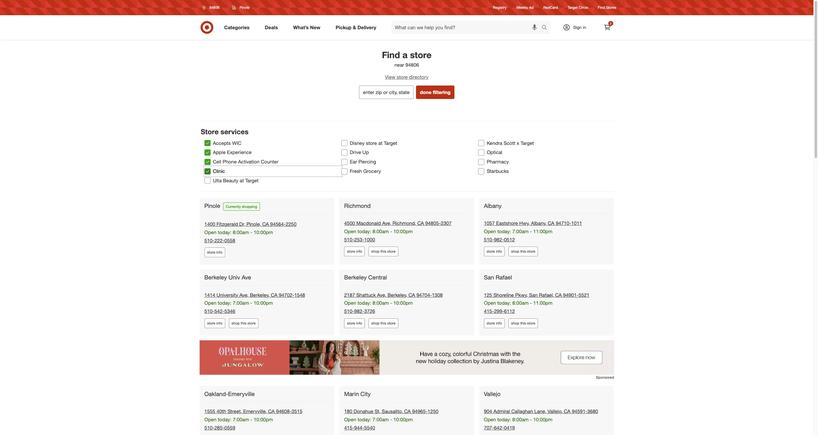 Task type: locate. For each thing, give the bounding box(es) containing it.
- for richmond
[[390, 229, 392, 235]]

94806 button
[[198, 2, 226, 13]]

today: inside '180 donahue st, sausalito, ca 94965-1250 open today: 7:00am - 10:00pm 415-944-5540'
[[358, 417, 371, 423]]

store info link down 222-
[[204, 248, 225, 258]]

0 horizontal spatial berkeley
[[204, 274, 227, 281]]

982- for berkeley central
[[354, 309, 364, 315]]

shop this store button down the 3726
[[369, 319, 398, 329]]

shop for berkeley univ ave
[[232, 321, 240, 326]]

7:00am down the "hwy,"
[[512, 229, 529, 235]]

open down 1057
[[484, 229, 496, 235]]

- down 125 shoreline pkwy, san rafael, ca 94901-5521 link
[[530, 300, 532, 306]]

store inside group
[[366, 140, 377, 146]]

done filtering button
[[416, 86, 455, 99]]

2 link
[[601, 21, 614, 34]]

pickup & delivery
[[336, 24, 376, 30]]

415- down "180"
[[344, 425, 354, 431]]

510- inside 1555 40th street, emeryville, ca 94608-3515 open today: 7:00am - 10:00pm 510-285-0559
[[204, 425, 214, 431]]

today: down fitzgerald
[[218, 229, 231, 236]]

ave, right the shattuck
[[377, 292, 386, 298]]

2
[[610, 22, 612, 25]]

11:00pm
[[533, 229, 553, 235], [533, 300, 553, 306]]

0 vertical spatial 11:00pm
[[533, 229, 553, 235]]

this for san rafael
[[520, 321, 526, 326]]

10:00pm inside 1555 40th street, emeryville, ca 94608-3515 open today: 7:00am - 10:00pm 510-285-0559
[[254, 417, 273, 423]]

- inside 1057 eastshore hwy, albany, ca 94710-1011 open today: 7:00am - 11:00pm 510-982-0512
[[530, 229, 532, 235]]

- down 1400 fitzgerald dr, pinole, ca 94564-2250 link
[[250, 229, 252, 236]]

shop this store down 0512
[[511, 249, 535, 254]]

store info down 253-
[[347, 249, 362, 254]]

shop down 6112
[[511, 321, 519, 326]]

ca inside 2187 shattuck ave, berkeley, ca 94704-1308 open today: 8:00am - 10:00pm 510-982-3726
[[409, 292, 415, 298]]

shop this store button
[[369, 247, 398, 257], [508, 247, 538, 257], [229, 319, 259, 329], [369, 319, 398, 329], [508, 319, 538, 329]]

ca right the pinole,
[[262, 221, 269, 227]]

510- for berkeley univ ave
[[204, 309, 214, 315]]

shop for san rafael
[[511, 321, 519, 326]]

ca right the vallejo, at the bottom right of the page
[[564, 409, 571, 415]]

this for richmond
[[381, 249, 386, 254]]

0 vertical spatial 415-
[[484, 309, 494, 315]]

store info link down 299- at right
[[484, 319, 505, 329]]

0 vertical spatial at
[[378, 140, 383, 146]]

this down 1414 university ave, berkeley, ca 94702-1548 open today: 7:00am - 10:00pm 510-542-5346
[[241, 321, 247, 326]]

1 11:00pm from the top
[[533, 229, 553, 235]]

ca inside 4500 macdonald ave, richmond, ca 94805-2307 open today: 8:00am - 10:00pm 510-253-1000
[[417, 220, 424, 226]]

542-
[[214, 309, 224, 315]]

0 horizontal spatial san
[[484, 274, 494, 281]]

944-
[[354, 425, 364, 431]]

open down 4500 at the bottom
[[344, 229, 356, 235]]

shop this store button down 5346
[[229, 319, 259, 329]]

berkeley, down ave
[[250, 292, 270, 298]]

vallejo link
[[484, 391, 502, 398]]

ca left 94805-
[[417, 220, 424, 226]]

registry
[[493, 5, 507, 10]]

ca inside '180 donahue st, sausalito, ca 94965-1250 open today: 7:00am - 10:00pm 415-944-5540'
[[404, 409, 411, 415]]

store info down 222-
[[207, 250, 222, 255]]

10:00pm for oakland-emeryville
[[254, 417, 273, 423]]

ca inside 1555 40th street, emeryville, ca 94608-3515 open today: 7:00am - 10:00pm 510-285-0559
[[268, 409, 275, 415]]

2 berkeley, from the left
[[388, 292, 407, 298]]

open for pinole
[[204, 229, 216, 236]]

ca inside 1414 university ave, berkeley, ca 94702-1548 open today: 7:00am - 10:00pm 510-542-5346
[[271, 292, 277, 298]]

today:
[[358, 229, 371, 235], [497, 229, 511, 235], [218, 229, 231, 236], [218, 300, 231, 306], [358, 300, 371, 306], [497, 300, 511, 306], [218, 417, 231, 423], [358, 417, 371, 423], [497, 417, 511, 423]]

- inside 125 shoreline pkwy, san rafael, ca 94901-5521 open today: 8:00am - 11:00pm 415-299-6112
[[530, 300, 532, 306]]

univ
[[229, 274, 240, 281]]

info down "542-"
[[216, 321, 222, 326]]

today: inside 1555 40th street, emeryville, ca 94608-3515 open today: 7:00am - 10:00pm 510-285-0559
[[218, 417, 231, 423]]

enter zip or city, state button
[[359, 86, 414, 99]]

shop this store button down 6112
[[508, 319, 538, 329]]

510- inside 2187 shattuck ave, berkeley, ca 94704-1308 open today: 8:00am - 10:00pm 510-982-3726
[[344, 309, 354, 315]]

Starbucks checkbox
[[478, 168, 484, 175]]

open inside 4500 macdonald ave, richmond, ca 94805-2307 open today: 8:00am - 10:00pm 510-253-1000
[[344, 229, 356, 235]]

store info for richmond
[[347, 249, 362, 254]]

415-
[[484, 309, 494, 315], [344, 425, 354, 431]]

this down 125 shoreline pkwy, san rafael, ca 94901-5521 open today: 8:00am - 11:00pm 415-299-6112
[[520, 321, 526, 326]]

store down 510-982-3726 link on the left of the page
[[347, 321, 355, 326]]

11:00pm down albany,
[[533, 229, 553, 235]]

today: for berkeley univ ave
[[218, 300, 231, 306]]

target for disney store at target
[[384, 140, 397, 146]]

san left rafael
[[484, 274, 494, 281]]

1555 40th street, emeryville, ca 94608-3515 open today: 7:00am - 10:00pm 510-285-0559
[[204, 409, 302, 431]]

510- inside 4500 macdonald ave, richmond, ca 94805-2307 open today: 8:00am - 10:00pm 510-253-1000
[[344, 237, 354, 243]]

0 vertical spatial pinole
[[240, 5, 250, 10]]

7:00am inside 1057 eastshore hwy, albany, ca 94710-1011 open today: 7:00am - 11:00pm 510-982-0512
[[512, 229, 529, 235]]

510- inside 1414 university ave, berkeley, ca 94702-1548 open today: 7:00am - 10:00pm 510-542-5346
[[204, 309, 214, 315]]

store info link for albany
[[484, 247, 505, 257]]

- inside 1414 university ave, berkeley, ca 94702-1548 open today: 7:00am - 10:00pm 510-542-5346
[[250, 300, 252, 306]]

at for beauty
[[240, 178, 244, 184]]

store info for pinole
[[207, 250, 222, 255]]

central
[[368, 274, 387, 281]]

Drive Up checkbox
[[341, 150, 347, 156]]

8:00am inside 125 shoreline pkwy, san rafael, ca 94901-5521 open today: 8:00am - 11:00pm 415-299-6112
[[512, 300, 529, 306]]

store info down the 510-982-0512 link
[[487, 249, 502, 254]]

1011
[[571, 220, 582, 226]]

store info link down "542-"
[[204, 319, 225, 329]]

pkwy,
[[515, 292, 528, 298]]

info down the 510-982-0512 link
[[496, 249, 502, 254]]

open for marin city
[[344, 417, 356, 423]]

1057 eastshore hwy, albany, ca 94710-1011 link
[[484, 220, 582, 226]]

3515
[[292, 409, 302, 415]]

10:00pm inside 1414 university ave, berkeley, ca 94702-1548 open today: 7:00am - 10:00pm 510-542-5346
[[254, 300, 273, 306]]

982- down eastshore
[[494, 237, 504, 243]]

2 11:00pm from the top
[[533, 300, 553, 306]]

Ulta Beauty at Target checkbox
[[204, 178, 210, 184]]

berkeley central link
[[344, 274, 388, 281]]

10:00pm inside '180 donahue st, sausalito, ca 94965-1250 open today: 7:00am - 10:00pm 415-944-5540'
[[393, 417, 413, 423]]

0 vertical spatial 94806
[[209, 5, 219, 10]]

707-
[[484, 425, 494, 431]]

store info link for richmond
[[344, 247, 365, 257]]

shop this store for richmond
[[371, 249, 396, 254]]

1414 university ave, berkeley, ca 94702-1548 open today: 7:00am - 10:00pm 510-542-5346
[[204, 292, 305, 315]]

today: for pinole
[[218, 229, 231, 236]]

1 vertical spatial find
[[382, 49, 400, 60]]

ave, left richmond,
[[382, 220, 391, 226]]

1 horizontal spatial 94806
[[406, 62, 419, 68]]

today: for oakland-emeryville
[[218, 417, 231, 423]]

berkeley, inside 1414 university ave, berkeley, ca 94702-1548 open today: 7:00am - 10:00pm 510-542-5346
[[250, 292, 270, 298]]

find left the stores
[[598, 5, 605, 10]]

7:00am for oakland-emeryville
[[233, 417, 249, 423]]

marin city
[[344, 391, 371, 398]]

94564-
[[270, 221, 286, 227]]

store info link for san rafael
[[484, 319, 505, 329]]

store info down 510-982-3726 link on the left of the page
[[347, 321, 362, 326]]

1400 fitzgerald dr, pinole, ca 94564-2250 open today: 8:00am - 10:00pm 510-222-0558
[[204, 221, 297, 244]]

510- down 1057
[[484, 237, 494, 243]]

94704-
[[417, 292, 432, 298]]

ave, for richmond
[[382, 220, 391, 226]]

registry link
[[493, 5, 507, 10]]

today: inside 2187 shattuck ave, berkeley, ca 94704-1308 open today: 8:00am - 10:00pm 510-982-3726
[[358, 300, 371, 306]]

berkeley central
[[344, 274, 387, 281]]

1 horizontal spatial berkeley
[[344, 274, 367, 281]]

open inside 1400 fitzgerald dr, pinole, ca 94564-2250 open today: 8:00am - 10:00pm 510-222-0558
[[204, 229, 216, 236]]

1 vertical spatial 11:00pm
[[533, 300, 553, 306]]

store down 299- at right
[[487, 321, 495, 326]]

filtering
[[433, 89, 451, 95]]

- inside 2187 shattuck ave, berkeley, ca 94704-1308 open today: 8:00am - 10:00pm 510-982-3726
[[390, 300, 392, 306]]

ca for pinole
[[262, 221, 269, 227]]

1400
[[204, 221, 215, 227]]

find up near
[[382, 49, 400, 60]]

94806 inside dropdown button
[[209, 5, 219, 10]]

ave, inside 2187 shattuck ave, berkeley, ca 94704-1308 open today: 8:00am - 10:00pm 510-982-3726
[[377, 292, 386, 298]]

1 vertical spatial 415-
[[344, 425, 354, 431]]

- for berkeley univ ave
[[250, 300, 252, 306]]

-
[[390, 229, 392, 235], [530, 229, 532, 235], [250, 229, 252, 236], [250, 300, 252, 306], [390, 300, 392, 306], [530, 300, 532, 306], [250, 417, 252, 423], [390, 417, 392, 423], [530, 417, 532, 423]]

store info link down 253-
[[344, 247, 365, 257]]

open inside 2187 shattuck ave, berkeley, ca 94704-1308 open today: 8:00am - 10:00pm 510-982-3726
[[344, 300, 356, 306]]

7:00am for albany
[[512, 229, 529, 235]]

target for ulta beauty at target
[[245, 178, 259, 184]]

info down 253-
[[356, 249, 362, 254]]

510- for berkeley central
[[344, 309, 354, 315]]

berkeley up 1414
[[204, 274, 227, 281]]

8:00am down the callaghan
[[512, 417, 529, 423]]

10:00pm inside 4500 macdonald ave, richmond, ca 94805-2307 open today: 8:00am - 10:00pm 510-253-1000
[[393, 229, 413, 235]]

510- for albany
[[484, 237, 494, 243]]

activation
[[238, 159, 260, 165]]

street,
[[228, 409, 242, 415]]

store down 1414 university ave, berkeley, ca 94702-1548 open today: 7:00am - 10:00pm 510-542-5346
[[248, 321, 256, 326]]

store down 253-
[[347, 249, 355, 254]]

rafael,
[[539, 292, 554, 298]]

store info link for berkeley univ ave
[[204, 319, 225, 329]]

shop this store down 6112
[[511, 321, 535, 326]]

today: down the 40th
[[218, 417, 231, 423]]

open for albany
[[484, 229, 496, 235]]

store info link for pinole
[[204, 248, 225, 258]]

open inside 1057 eastshore hwy, albany, ca 94710-1011 open today: 7:00am - 11:00pm 510-982-0512
[[484, 229, 496, 235]]

store right the a
[[410, 49, 432, 60]]

store info down "542-"
[[207, 321, 222, 326]]

10:00pm for berkeley central
[[393, 300, 413, 306]]

1 horizontal spatial 415-
[[484, 309, 494, 315]]

ca inside 1400 fitzgerald dr, pinole, ca 94564-2250 open today: 8:00am - 10:00pm 510-222-0558
[[262, 221, 269, 227]]

store info link down the 510-982-0512 link
[[484, 247, 505, 257]]

10:00pm down 2187 shattuck ave, berkeley, ca 94704-1308 link
[[393, 300, 413, 306]]

open down the "2187"
[[344, 300, 356, 306]]

store inside 'find a store near 94806'
[[410, 49, 432, 60]]

open up 707-
[[484, 417, 496, 423]]

1057 eastshore hwy, albany, ca 94710-1011 open today: 7:00am - 11:00pm 510-982-0512
[[484, 220, 582, 243]]

open down 1400
[[204, 229, 216, 236]]

this for berkeley univ ave
[[241, 321, 247, 326]]

8:00am up 1000
[[373, 229, 389, 235]]

1 vertical spatial san
[[529, 292, 538, 298]]

0 vertical spatial san
[[484, 274, 494, 281]]

info down 510-982-3726 link on the left of the page
[[356, 321, 362, 326]]

285-
[[214, 425, 224, 431]]

open down 1555
[[204, 417, 216, 423]]

sponsored
[[596, 376, 614, 380]]

- for berkeley central
[[390, 300, 392, 306]]

in
[[583, 25, 586, 30]]

0 horizontal spatial at
[[240, 178, 244, 184]]

today: down donahue
[[358, 417, 371, 423]]

7:00am for marin city
[[373, 417, 389, 423]]

today: inside 1414 university ave, berkeley, ca 94702-1548 open today: 7:00am - 10:00pm 510-542-5346
[[218, 300, 231, 306]]

982-
[[494, 237, 504, 243], [354, 309, 364, 315]]

today: inside '904 admiral callaghan lane, vallejo, ca 94591-3680 open today: 8:00am - 10:00pm 707-642-0419'
[[497, 417, 511, 423]]

at
[[378, 140, 383, 146], [240, 178, 244, 184]]

deals link
[[260, 21, 286, 34]]

today: down macdonald
[[358, 229, 371, 235]]

open inside '180 donahue st, sausalito, ca 94965-1250 open today: 7:00am - 10:00pm 415-944-5540'
[[344, 417, 356, 423]]

ave, for berkeley univ ave
[[239, 292, 249, 298]]

today: inside 1057 eastshore hwy, albany, ca 94710-1011 open today: 7:00am - 11:00pm 510-982-0512
[[497, 229, 511, 235]]

ca left 94608-
[[268, 409, 275, 415]]

7:00am inside 1555 40th street, emeryville, ca 94608-3515 open today: 7:00am - 10:00pm 510-285-0559
[[233, 417, 249, 423]]

target
[[568, 5, 578, 10], [384, 140, 397, 146], [521, 140, 534, 146], [245, 178, 259, 184]]

disney store at target
[[350, 140, 397, 146]]

open inside 1555 40th street, emeryville, ca 94608-3515 open today: 7:00am - 10:00pm 510-285-0559
[[204, 417, 216, 423]]

marin city link
[[344, 391, 372, 398]]

this down 4500 macdonald ave, richmond, ca 94805-2307 open today: 8:00am - 10:00pm 510-253-1000
[[381, 249, 386, 254]]

7:00am inside '180 donahue st, sausalito, ca 94965-1250 open today: 7:00am - 10:00pm 415-944-5540'
[[373, 417, 389, 423]]

- inside 1555 40th street, emeryville, ca 94608-3515 open today: 7:00am - 10:00pm 510-285-0559
[[250, 417, 252, 423]]

1 berkeley, from the left
[[250, 292, 270, 298]]

1414 university ave, berkeley, ca 94702-1548 link
[[204, 292, 305, 298]]

510-982-3726 link
[[344, 309, 375, 315]]

- inside 1400 fitzgerald dr, pinole, ca 94564-2250 open today: 8:00am - 10:00pm 510-222-0558
[[250, 229, 252, 236]]

accepts wic
[[213, 140, 241, 146]]

982- inside 1057 eastshore hwy, albany, ca 94710-1011 open today: 7:00am - 11:00pm 510-982-0512
[[494, 237, 504, 243]]

510- down 1555
[[204, 425, 214, 431]]

ca left 94965-
[[404, 409, 411, 415]]

shop this store button for san rafael
[[508, 319, 538, 329]]

shop this store down the 3726
[[371, 321, 396, 326]]

1 vertical spatial 982-
[[354, 309, 364, 315]]

0 vertical spatial find
[[598, 5, 605, 10]]

- inside '904 admiral callaghan lane, vallejo, ca 94591-3680 open today: 8:00am - 10:00pm 707-642-0419'
[[530, 417, 532, 423]]

target circle
[[568, 5, 588, 10]]

180 donahue st, sausalito, ca 94965-1250 link
[[344, 409, 438, 415]]

1 vertical spatial at
[[240, 178, 244, 184]]

- down 180 donahue st, sausalito, ca 94965-1250 link
[[390, 417, 392, 423]]

94806 down the a
[[406, 62, 419, 68]]

8:00am
[[373, 229, 389, 235], [233, 229, 249, 236], [373, 300, 389, 306], [512, 300, 529, 306], [512, 417, 529, 423]]

shop down 1000
[[371, 249, 379, 254]]

find a store near 94806
[[382, 49, 432, 68]]

510- down 1414
[[204, 309, 214, 315]]

2187 shattuck ave, berkeley, ca 94704-1308 open today: 8:00am - 10:00pm 510-982-3726
[[344, 292, 443, 315]]

store
[[410, 49, 432, 60], [397, 74, 408, 80], [366, 140, 377, 146], [347, 249, 355, 254], [387, 249, 396, 254], [487, 249, 495, 254], [527, 249, 535, 254], [207, 250, 215, 255], [207, 321, 215, 326], [248, 321, 256, 326], [347, 321, 355, 326], [387, 321, 396, 326], [487, 321, 495, 326], [527, 321, 535, 326]]

10:00pm for pinole
[[254, 229, 273, 236]]

shop for richmond
[[371, 249, 379, 254]]

7:00am inside 1414 university ave, berkeley, ca 94702-1548 open today: 7:00am - 10:00pm 510-542-5346
[[233, 300, 249, 306]]

shop down 5346
[[232, 321, 240, 326]]

0 horizontal spatial berkeley,
[[250, 292, 270, 298]]

10:00pm inside 1400 fitzgerald dr, pinole, ca 94564-2250 open today: 8:00am - 10:00pm 510-222-0558
[[254, 229, 273, 236]]

ca left 94702-
[[271, 292, 277, 298]]

Apple Experience checkbox
[[204, 150, 210, 156]]

open for oakland-emeryville
[[204, 417, 216, 423]]

7:00am up 5346
[[233, 300, 249, 306]]

8:00am inside 1400 fitzgerald dr, pinole, ca 94564-2250 open today: 8:00am - 10:00pm 510-222-0558
[[233, 229, 249, 236]]

open
[[344, 229, 356, 235], [484, 229, 496, 235], [204, 229, 216, 236], [204, 300, 216, 306], [344, 300, 356, 306], [484, 300, 496, 306], [204, 417, 216, 423], [344, 417, 356, 423], [484, 417, 496, 423]]

open down 125
[[484, 300, 496, 306]]

pinole up categories link
[[240, 5, 250, 10]]

today: for marin city
[[358, 417, 371, 423]]

shop this store button down 1000
[[369, 247, 398, 257]]

94806
[[209, 5, 219, 10], [406, 62, 419, 68]]

store services group
[[204, 139, 615, 186]]

94806 left the pinole dropdown button
[[209, 5, 219, 10]]

8:00am down 'pkwy,' on the bottom right of page
[[512, 300, 529, 306]]

shop down 0512
[[511, 249, 519, 254]]

94702-
[[279, 292, 294, 298]]

0 horizontal spatial 982-
[[354, 309, 364, 315]]

ave, inside 4500 macdonald ave, richmond, ca 94805-2307 open today: 8:00am - 10:00pm 510-253-1000
[[382, 220, 391, 226]]

counter
[[261, 159, 278, 165]]

today: down admiral
[[497, 417, 511, 423]]

ca inside 1057 eastshore hwy, albany, ca 94710-1011 open today: 7:00am - 11:00pm 510-982-0512
[[548, 220, 554, 226]]

berkeley, inside 2187 shattuck ave, berkeley, ca 94704-1308 open today: 8:00am - 10:00pm 510-982-3726
[[388, 292, 407, 298]]

ave, inside 1414 university ave, berkeley, ca 94702-1548 open today: 7:00am - 10:00pm 510-542-5346
[[239, 292, 249, 298]]

510- inside 1057 eastshore hwy, albany, ca 94710-1011 open today: 7:00am - 11:00pm 510-982-0512
[[484, 237, 494, 243]]

- down 1057 eastshore hwy, albany, ca 94710-1011 link
[[530, 229, 532, 235]]

415- down 125
[[484, 309, 494, 315]]

10:00pm down '904 admiral callaghan lane, vallejo, ca 94591-3680' link
[[533, 417, 553, 423]]

- for oakland-emeryville
[[250, 417, 252, 423]]

1 horizontal spatial at
[[378, 140, 383, 146]]

emeryville,
[[243, 409, 267, 415]]

this for berkeley central
[[381, 321, 386, 326]]

1 vertical spatial 94806
[[406, 62, 419, 68]]

510- down the "2187"
[[344, 309, 354, 315]]

510- down 1400
[[204, 238, 214, 244]]

510- inside 1400 fitzgerald dr, pinole, ca 94564-2250 open today: 8:00am - 10:00pm 510-222-0558
[[204, 238, 214, 244]]

shoreline
[[493, 292, 514, 298]]

10:00pm
[[393, 229, 413, 235], [254, 229, 273, 236], [254, 300, 273, 306], [393, 300, 413, 306], [254, 417, 273, 423], [393, 417, 413, 423], [533, 417, 553, 423]]

shop this store button down 0512
[[508, 247, 538, 257]]

1 horizontal spatial pinole
[[240, 5, 250, 10]]

10:00pm for marin city
[[393, 417, 413, 423]]

store up up on the left top
[[366, 140, 377, 146]]

search
[[539, 25, 553, 31]]

Ear Piercing checkbox
[[341, 159, 347, 165]]

this down 1057 eastshore hwy, albany, ca 94710-1011 open today: 7:00am - 11:00pm 510-982-0512
[[520, 249, 526, 254]]

8:00am inside 4500 macdonald ave, richmond, ca 94805-2307 open today: 8:00am - 10:00pm 510-253-1000
[[373, 229, 389, 235]]

904 admiral callaghan lane, vallejo, ca 94591-3680 link
[[484, 409, 598, 415]]

shop this store button for albany
[[508, 247, 538, 257]]

7:00am down street, at left
[[233, 417, 249, 423]]

store
[[201, 127, 219, 136]]

target for kendra scott x target
[[521, 140, 534, 146]]

1 berkeley from the left
[[204, 274, 227, 281]]

ca for albany
[[548, 220, 554, 226]]

today: for richmond
[[358, 229, 371, 235]]

oakland-
[[204, 391, 228, 398]]

at right disney
[[378, 140, 383, 146]]

10:00pm inside '904 admiral callaghan lane, vallejo, ca 94591-3680 open today: 8:00am - 10:00pm 707-642-0419'
[[533, 417, 553, 423]]

vallejo
[[484, 391, 501, 398]]

this for albany
[[520, 249, 526, 254]]

1 horizontal spatial san
[[529, 292, 538, 298]]

8:00am for berkeley central
[[373, 300, 389, 306]]

shop for albany
[[511, 249, 519, 254]]

Disney store at Target checkbox
[[341, 140, 347, 146]]

10:00pm down emeryville, on the bottom left of page
[[254, 417, 273, 423]]

8:00am down dr,
[[233, 229, 249, 236]]

10:00pm inside 2187 shattuck ave, berkeley, ca 94704-1308 open today: 8:00am - 10:00pm 510-982-3726
[[393, 300, 413, 306]]

ca left 94704-
[[409, 292, 415, 298]]

open for richmond
[[344, 229, 356, 235]]

94806 inside 'find a store near 94806'
[[406, 62, 419, 68]]

open inside 125 shoreline pkwy, san rafael, ca 94901-5521 open today: 8:00am - 11:00pm 415-299-6112
[[484, 300, 496, 306]]

find
[[598, 5, 605, 10], [382, 49, 400, 60]]

- for pinole
[[250, 229, 252, 236]]

ca right rafael,
[[555, 292, 562, 298]]

shop this store down 1000
[[371, 249, 396, 254]]

store info link down 510-982-3726 link on the left of the page
[[344, 319, 365, 329]]

0 vertical spatial 982-
[[494, 237, 504, 243]]

this down 2187 shattuck ave, berkeley, ca 94704-1308 open today: 8:00am - 10:00pm 510-982-3726
[[381, 321, 386, 326]]

1548
[[294, 292, 305, 298]]

drive up
[[350, 149, 369, 156]]

today: for albany
[[497, 229, 511, 235]]

shop this store button for berkeley univ ave
[[229, 319, 259, 329]]

open inside 1414 university ave, berkeley, ca 94702-1548 open today: 7:00am - 10:00pm 510-542-5346
[[204, 300, 216, 306]]

1 horizontal spatial berkeley,
[[388, 292, 407, 298]]

near
[[395, 62, 404, 68]]

982- inside 2187 shattuck ave, berkeley, ca 94704-1308 open today: 8:00am - 10:00pm 510-982-3726
[[354, 309, 364, 315]]

1555 40th street, emeryville, ca 94608-3515 link
[[204, 409, 302, 415]]

info down 222-
[[216, 250, 222, 255]]

- inside '180 donahue st, sausalito, ca 94965-1250 open today: 7:00am - 10:00pm 415-944-5540'
[[390, 417, 392, 423]]

0 horizontal spatial find
[[382, 49, 400, 60]]

info for san rafael
[[496, 321, 502, 326]]

1 horizontal spatial find
[[598, 5, 605, 10]]

2 berkeley from the left
[[344, 274, 367, 281]]

kendra scott x target
[[487, 140, 534, 146]]

what's
[[293, 24, 309, 30]]

info down 299- at right
[[496, 321, 502, 326]]

info for albany
[[496, 249, 502, 254]]

today: inside 4500 macdonald ave, richmond, ca 94805-2307 open today: 8:00am - 10:00pm 510-253-1000
[[358, 229, 371, 235]]

8:00am for pinole
[[233, 229, 249, 236]]

0 horizontal spatial 415-
[[344, 425, 354, 431]]

0 horizontal spatial 94806
[[209, 5, 219, 10]]

8:00am inside 2187 shattuck ave, berkeley, ca 94704-1308 open today: 8:00am - 10:00pm 510-982-3726
[[373, 300, 389, 306]]

- inside 4500 macdonald ave, richmond, ca 94805-2307 open today: 8:00am - 10:00pm 510-253-1000
[[390, 229, 392, 235]]

Cell Phone Activation Counter checkbox
[[204, 159, 210, 165]]

1 horizontal spatial 982-
[[494, 237, 504, 243]]

today: inside 1400 fitzgerald dr, pinole, ca 94564-2250 open today: 8:00am - 10:00pm 510-222-0558
[[218, 229, 231, 236]]

ca for berkeley univ ave
[[271, 292, 277, 298]]

- down 2187 shattuck ave, berkeley, ca 94704-1308 link
[[390, 300, 392, 306]]

find inside 'find a store near 94806'
[[382, 49, 400, 60]]

this
[[381, 249, 386, 254], [520, 249, 526, 254], [241, 321, 247, 326], [381, 321, 386, 326], [520, 321, 526, 326]]

0 horizontal spatial pinole
[[204, 202, 220, 209]]

emeryville
[[228, 391, 255, 398]]

store info for albany
[[487, 249, 502, 254]]

albany link
[[484, 202, 503, 210]]

ear
[[350, 159, 357, 165]]

fresh
[[350, 168, 362, 174]]

8:00am for richmond
[[373, 229, 389, 235]]



Task type: vqa. For each thing, say whether or not it's contained in the screenshot.
the rightmost ™
no



Task type: describe. For each thing, give the bounding box(es) containing it.
- for marin city
[[390, 417, 392, 423]]

shop this store button for richmond
[[369, 247, 398, 257]]

store down 4500 macdonald ave, richmond, ca 94805-2307 open today: 8:00am - 10:00pm 510-253-1000
[[387, 249, 396, 254]]

info for pinole
[[216, 250, 222, 255]]

shop this store for san rafael
[[511, 321, 535, 326]]

fitzgerald
[[217, 221, 238, 227]]

info for berkeley central
[[356, 321, 362, 326]]

store down 222-
[[207, 250, 215, 255]]

shop this store for berkeley univ ave
[[232, 321, 256, 326]]

pickup
[[336, 24, 351, 30]]

store down 125 shoreline pkwy, san rafael, ca 94901-5521 open today: 8:00am - 11:00pm 415-299-6112
[[527, 321, 535, 326]]

oakland-emeryville link
[[204, 391, 256, 398]]

1308
[[432, 292, 443, 298]]

experience
[[227, 149, 252, 156]]

store info for berkeley central
[[347, 321, 362, 326]]

berkeley, for berkeley univ ave
[[250, 292, 270, 298]]

4500 macdonald ave, richmond, ca 94805-2307 link
[[344, 220, 452, 226]]

done
[[420, 89, 432, 95]]

sign in link
[[558, 21, 596, 34]]

11:00pm inside 1057 eastshore hwy, albany, ca 94710-1011 open today: 7:00am - 11:00pm 510-982-0512
[[533, 229, 553, 235]]

982- for albany
[[494, 237, 504, 243]]

- for albany
[[530, 229, 532, 235]]

Fresh Grocery checkbox
[[341, 168, 347, 175]]

store down the 510-982-0512 link
[[487, 249, 495, 254]]

circle
[[579, 5, 588, 10]]

store down 1057 eastshore hwy, albany, ca 94710-1011 open today: 7:00am - 11:00pm 510-982-0512
[[527, 249, 535, 254]]

What can we help you find? suggestions appear below search field
[[391, 21, 543, 34]]

ulta beauty at target
[[213, 178, 259, 184]]

grocery
[[363, 168, 381, 174]]

642-
[[494, 425, 504, 431]]

directory
[[409, 74, 429, 80]]

Pharmacy checkbox
[[478, 159, 484, 165]]

scott
[[504, 140, 515, 146]]

94608-
[[276, 409, 292, 415]]

shopping
[[242, 204, 257, 209]]

ca for berkeley central
[[409, 292, 415, 298]]

Kendra Scott x Target checkbox
[[478, 140, 484, 146]]

pinole inside dropdown button
[[240, 5, 250, 10]]

510-222-0558 link
[[204, 238, 235, 244]]

1414
[[204, 292, 215, 298]]

info for richmond
[[356, 249, 362, 254]]

0559
[[224, 425, 235, 431]]

berkeley univ ave
[[204, 274, 251, 281]]

1 vertical spatial pinole
[[204, 202, 220, 209]]

open for berkeley central
[[344, 300, 356, 306]]

currently
[[226, 204, 241, 209]]

what's new link
[[288, 21, 328, 34]]

2187
[[344, 292, 355, 298]]

oakland-emeryville
[[204, 391, 255, 398]]

253-
[[354, 237, 364, 243]]

berkeley, for berkeley central
[[388, 292, 407, 298]]

94710-
[[556, 220, 571, 226]]

find for stores
[[598, 5, 605, 10]]

0512
[[504, 237, 515, 243]]

view store directory
[[385, 74, 429, 80]]

store info for berkeley univ ave
[[207, 321, 222, 326]]

at for store
[[378, 140, 383, 146]]

415-299-6112 link
[[484, 309, 515, 315]]

11:00pm inside 125 shoreline pkwy, san rafael, ca 94901-5521 open today: 8:00am - 11:00pm 415-299-6112
[[533, 300, 553, 306]]

categories
[[224, 24, 250, 30]]

store right view
[[397, 74, 408, 80]]

707-642-0419 link
[[484, 425, 515, 431]]

berkeley for berkeley central
[[344, 274, 367, 281]]

store down "542-"
[[207, 321, 215, 326]]

ave, for berkeley central
[[377, 292, 386, 298]]

ear piercing
[[350, 159, 376, 165]]

richmond,
[[393, 220, 416, 226]]

fresh grocery
[[350, 168, 381, 174]]

enter
[[363, 89, 374, 95]]

berkeley for berkeley univ ave
[[204, 274, 227, 281]]

city
[[360, 391, 371, 398]]

optical
[[487, 149, 502, 156]]

services
[[221, 127, 249, 136]]

510-982-0512 link
[[484, 237, 515, 243]]

find for a
[[382, 49, 400, 60]]

dr,
[[239, 221, 245, 227]]

180
[[344, 409, 352, 415]]

shop for berkeley central
[[371, 321, 379, 326]]

target inside target circle link
[[568, 5, 578, 10]]

today: inside 125 shoreline pkwy, san rafael, ca 94901-5521 open today: 8:00am - 11:00pm 415-299-6112
[[497, 300, 511, 306]]

san inside 125 shoreline pkwy, san rafael, ca 94901-5521 open today: 8:00am - 11:00pm 415-299-6112
[[529, 292, 538, 298]]

10:00pm for berkeley univ ave
[[254, 300, 273, 306]]

view
[[385, 74, 395, 80]]

Accepts WIC checkbox
[[204, 140, 210, 146]]

904 admiral callaghan lane, vallejo, ca 94591-3680 open today: 8:00am - 10:00pm 707-642-0419
[[484, 409, 598, 431]]

shop this store for berkeley central
[[371, 321, 396, 326]]

advertisement region
[[200, 341, 614, 375]]

ave
[[242, 274, 251, 281]]

new
[[310, 24, 320, 30]]

510- for oakland-emeryville
[[204, 425, 214, 431]]

510- for richmond
[[344, 237, 354, 243]]

store services
[[201, 127, 249, 136]]

ca for richmond
[[417, 220, 424, 226]]

redcard
[[543, 5, 558, 10]]

1555
[[204, 409, 215, 415]]

8:00am inside '904 admiral callaghan lane, vallejo, ca 94591-3680 open today: 8:00am - 10:00pm 707-642-0419'
[[512, 417, 529, 423]]

store info link for berkeley central
[[344, 319, 365, 329]]

open inside '904 admiral callaghan lane, vallejo, ca 94591-3680 open today: 8:00am - 10:00pm 707-642-0419'
[[484, 417, 496, 423]]

san rafael
[[484, 274, 512, 281]]

94591-
[[572, 409, 587, 415]]

2307
[[441, 220, 452, 226]]

rafael
[[496, 274, 512, 281]]

hwy,
[[519, 220, 530, 226]]

san inside the san rafael link
[[484, 274, 494, 281]]

510- for pinole
[[204, 238, 214, 244]]

ca inside '904 admiral callaghan lane, vallejo, ca 94591-3680 open today: 8:00am - 10:00pm 707-642-0419'
[[564, 409, 571, 415]]

510-285-0559 link
[[204, 425, 235, 431]]

albany
[[484, 202, 502, 209]]

richmond link
[[344, 202, 372, 210]]

Clinic checkbox
[[204, 168, 210, 175]]

Optical checkbox
[[478, 150, 484, 156]]

weekly ad link
[[516, 5, 534, 10]]

ca inside 125 shoreline pkwy, san rafael, ca 94901-5521 open today: 8:00am - 11:00pm 415-299-6112
[[555, 292, 562, 298]]

store info for san rafael
[[487, 321, 502, 326]]

sausalito,
[[382, 409, 403, 415]]

4500 macdonald ave, richmond, ca 94805-2307 open today: 8:00am - 10:00pm 510-253-1000
[[344, 220, 452, 243]]

125
[[484, 292, 492, 298]]

7:00am for berkeley univ ave
[[233, 300, 249, 306]]

donahue
[[354, 409, 373, 415]]

view store directory link
[[193, 74, 620, 81]]

today: for berkeley central
[[358, 300, 371, 306]]

vallejo,
[[548, 409, 563, 415]]

info for berkeley univ ave
[[216, 321, 222, 326]]

phone
[[223, 159, 237, 165]]

st,
[[375, 409, 380, 415]]

shop this store button for berkeley central
[[369, 319, 398, 329]]

180 donahue st, sausalito, ca 94965-1250 open today: 7:00am - 10:00pm 415-944-5540
[[344, 409, 438, 431]]

shop this store for albany
[[511, 249, 535, 254]]

city,
[[389, 89, 397, 95]]

415-944-5540 link
[[344, 425, 375, 431]]

cell
[[213, 159, 221, 165]]

admiral
[[493, 409, 510, 415]]

callaghan
[[511, 409, 533, 415]]

ca for oakland-emeryville
[[268, 409, 275, 415]]

berkeley univ ave link
[[204, 274, 252, 281]]

4500
[[344, 220, 355, 226]]

ca for marin city
[[404, 409, 411, 415]]

ad
[[529, 5, 534, 10]]

open for berkeley univ ave
[[204, 300, 216, 306]]

store down 2187 shattuck ave, berkeley, ca 94704-1308 open today: 8:00am - 10:00pm 510-982-3726
[[387, 321, 396, 326]]

lane,
[[534, 409, 546, 415]]

clinic
[[213, 168, 225, 174]]

a
[[403, 49, 408, 60]]

delivery
[[358, 24, 376, 30]]

0419
[[504, 425, 515, 431]]

or
[[383, 89, 388, 95]]

415- inside '180 donahue st, sausalito, ca 94965-1250 open today: 7:00am - 10:00pm 415-944-5540'
[[344, 425, 354, 431]]

deals
[[265, 24, 278, 30]]

10:00pm for richmond
[[393, 229, 413, 235]]

415- inside 125 shoreline pkwy, san rafael, ca 94901-5521 open today: 8:00am - 11:00pm 415-299-6112
[[484, 309, 494, 315]]

what's new
[[293, 24, 320, 30]]



